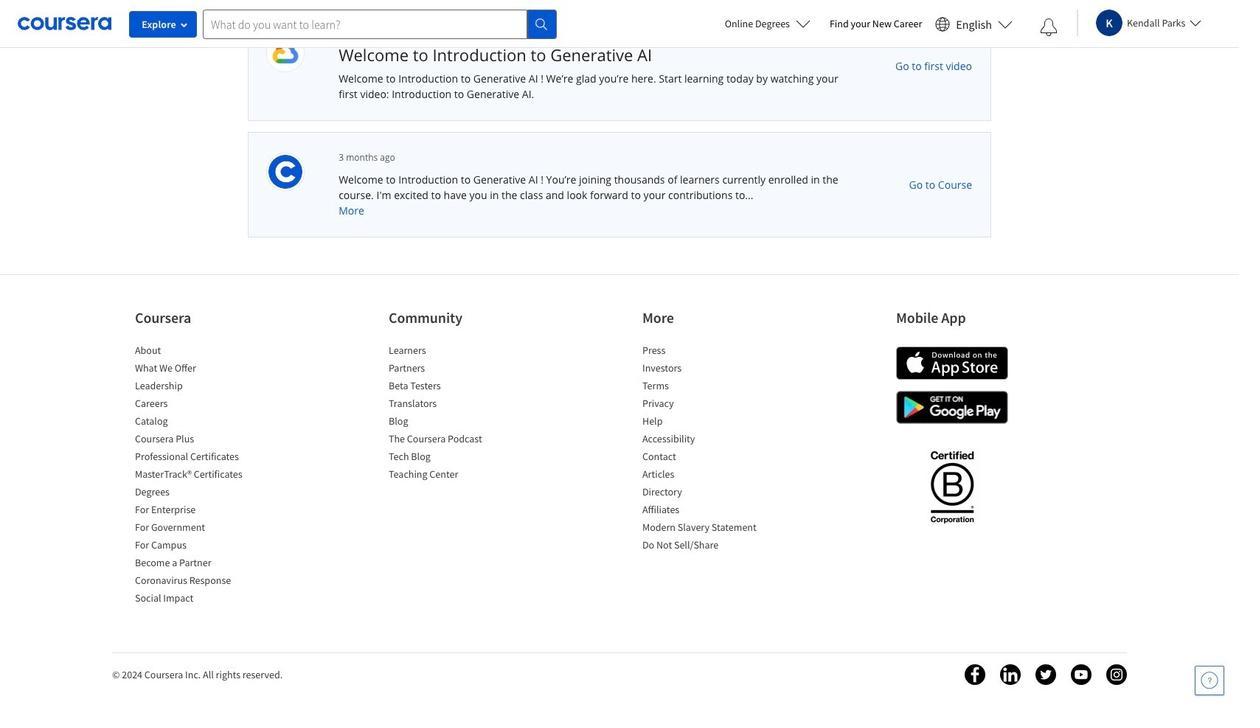 Task type: locate. For each thing, give the bounding box(es) containing it.
list
[[135, 343, 260, 609], [389, 343, 514, 485], [643, 343, 768, 556]]

coursera facebook image
[[965, 665, 986, 685]]

1 horizontal spatial list
[[389, 343, 514, 485]]

What do you want to learn? text field
[[203, 9, 528, 39]]

download on the app store image
[[897, 347, 1009, 380]]

1 list from the left
[[135, 343, 260, 609]]

logo of certified b corporation image
[[922, 443, 982, 531]]

3 list from the left
[[643, 343, 768, 556]]

2 list from the left
[[389, 343, 514, 485]]

coursera twitter image
[[1036, 665, 1057, 685]]

list item
[[135, 343, 260, 361], [389, 343, 514, 361], [643, 343, 768, 361], [135, 361, 260, 379], [389, 361, 514, 379], [643, 361, 768, 379], [135, 379, 260, 396], [389, 379, 514, 396], [643, 379, 768, 396], [135, 396, 260, 414], [389, 396, 514, 414], [643, 396, 768, 414], [135, 414, 260, 432], [389, 414, 514, 432], [643, 414, 768, 432], [135, 432, 260, 449], [389, 432, 514, 449], [643, 432, 768, 449], [135, 449, 260, 467], [389, 449, 514, 467], [643, 449, 768, 467], [135, 467, 260, 485], [389, 467, 514, 485], [643, 467, 768, 485], [135, 485, 260, 502], [643, 485, 768, 502], [135, 502, 260, 520], [643, 502, 768, 520], [135, 520, 260, 538], [643, 520, 768, 538], [135, 538, 260, 556], [643, 538, 768, 556], [135, 556, 260, 573], [135, 573, 260, 591], [135, 591, 260, 609]]

coursera linkedin image
[[1001, 665, 1021, 685]]

0 horizontal spatial list
[[135, 343, 260, 609]]

2 horizontal spatial list
[[643, 343, 768, 556]]

None search field
[[203, 9, 557, 39]]



Task type: describe. For each thing, give the bounding box(es) containing it.
coursera youtube image
[[1071, 665, 1092, 685]]

coursera instagram image
[[1107, 665, 1127, 685]]

help center image
[[1201, 672, 1219, 690]]

get it on google play image
[[897, 391, 1009, 424]]

coursera image
[[18, 12, 111, 36]]



Task type: vqa. For each thing, say whether or not it's contained in the screenshot.
Search Field
yes



